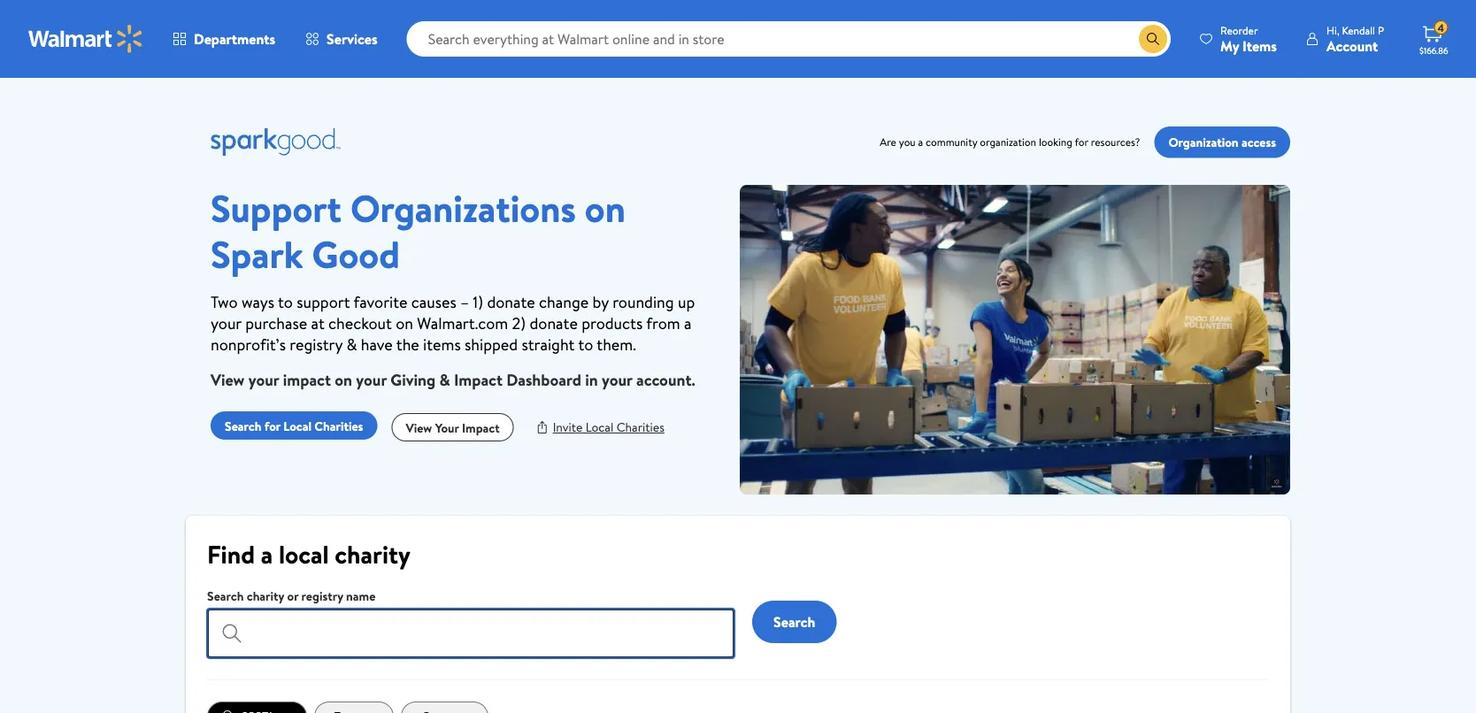 Task type: describe. For each thing, give the bounding box(es) containing it.
on inside support organizations on spark good
[[585, 182, 626, 234]]

spark
[[211, 228, 303, 280]]

services
[[327, 29, 378, 49]]

two ways to support favorite causes – 1) donate change by rounding up your purchase at checkout on walmart.com 2) donate products from a nonprofit's registry & have the items shipped straight to them.
[[211, 291, 695, 355]]

organization access
[[1169, 133, 1276, 151]]

0 horizontal spatial to
[[278, 291, 293, 313]]

view your impact
[[406, 419, 500, 436]]

or
[[287, 588, 298, 605]]

items
[[1243, 36, 1277, 55]]

search button
[[752, 601, 837, 643]]

search icon image
[[1146, 32, 1160, 46]]

departments
[[194, 29, 275, 49]]

find
[[207, 537, 255, 572]]

name
[[346, 588, 376, 605]]

access
[[1242, 133, 1276, 151]]

looking
[[1039, 135, 1072, 150]]

straight
[[522, 333, 575, 355]]

1 horizontal spatial to
[[578, 333, 593, 355]]

in
[[585, 369, 598, 391]]

search for search for local charities
[[225, 417, 261, 434]]

them.
[[597, 333, 636, 355]]

are you a community organization looking for resources?
[[880, 135, 1140, 150]]

1 horizontal spatial for
[[1075, 135, 1088, 150]]

0 vertical spatial impact
[[454, 369, 503, 391]]

you
[[899, 135, 916, 150]]

1 vertical spatial registry
[[301, 588, 343, 605]]

search charity or registry name
[[207, 588, 376, 605]]

$166.86
[[1420, 44, 1448, 56]]

on inside two ways to support favorite causes – 1) donate change by rounding up your purchase at checkout on walmart.com 2) donate products from a nonprofit's registry & have the items shipped straight to them.
[[396, 312, 413, 334]]

giving
[[391, 369, 436, 391]]

local inside button
[[586, 419, 614, 436]]

rounding
[[613, 291, 674, 313]]

donate right 1)
[[487, 291, 535, 313]]

0 horizontal spatial local
[[283, 417, 312, 434]]

nonprofit's
[[211, 333, 286, 355]]

walmart image
[[28, 25, 143, 53]]

support organizations on spark good
[[211, 182, 626, 280]]

1)
[[473, 291, 483, 313]]

registry inside two ways to support favorite causes – 1) donate change by rounding up your purchase at checkout on walmart.com 2) donate products from a nonprofit's registry & have the items shipped straight to them.
[[290, 333, 343, 355]]

search for search charity or registry name
[[207, 588, 244, 605]]

shipped
[[465, 333, 518, 355]]

have
[[361, 333, 393, 355]]

view your impact on your giving & impact dashboard in your account.
[[211, 369, 695, 391]]

departments button
[[158, 18, 290, 60]]

p
[[1378, 23, 1384, 38]]

resources?
[[1091, 135, 1140, 150]]

services button
[[290, 18, 393, 60]]

products
[[582, 312, 643, 334]]

hi,
[[1327, 23, 1340, 38]]

charities inside search for local charities link
[[315, 417, 363, 434]]

view your impact link
[[392, 413, 514, 442]]

dashboard
[[506, 369, 581, 391]]

account.
[[636, 369, 695, 391]]

Walmart Site-Wide search field
[[407, 21, 1171, 57]]

organization
[[980, 135, 1036, 150]]



Task type: vqa. For each thing, say whether or not it's contained in the screenshot.
the bottom a
yes



Task type: locate. For each thing, give the bounding box(es) containing it.
purchase
[[245, 312, 307, 334]]

0 vertical spatial view
[[211, 369, 245, 391]]

0 horizontal spatial view
[[211, 369, 245, 391]]

view down nonprofit's
[[211, 369, 245, 391]]

impact down shipped
[[454, 369, 503, 391]]

a right the you
[[918, 135, 923, 150]]

to
[[278, 291, 293, 313], [578, 333, 593, 355]]

registry right "or"
[[301, 588, 343, 605]]

2 vertical spatial on
[[335, 369, 352, 391]]

on
[[585, 182, 626, 234], [396, 312, 413, 334], [335, 369, 352, 391]]

0 vertical spatial to
[[278, 291, 293, 313]]

causes
[[411, 291, 457, 313]]

invite local charities button
[[535, 413, 665, 438]]

search inside button
[[774, 612, 815, 632]]

search for local charities
[[225, 417, 363, 434]]

charity up "name"
[[335, 537, 410, 572]]

1 vertical spatial &
[[439, 369, 450, 391]]

0 horizontal spatial on
[[335, 369, 352, 391]]

1 vertical spatial for
[[264, 417, 280, 434]]

charity
[[335, 537, 410, 572], [247, 588, 284, 605]]

search for local charities link
[[211, 412, 377, 440]]

view left 'your'
[[406, 419, 432, 436]]

& left have
[[346, 333, 357, 355]]

registry up impact
[[290, 333, 343, 355]]

your
[[435, 419, 459, 436]]

0 horizontal spatial charity
[[247, 588, 284, 605]]

hi, kendall p account
[[1327, 23, 1384, 55]]

charities down account.
[[617, 419, 665, 436]]

Search charity or registry name text field
[[207, 609, 735, 658]]

0 horizontal spatial &
[[346, 333, 357, 355]]

view for view your impact on your giving & impact dashboard in your account.
[[211, 369, 245, 391]]

charity inside search charity or registry name element
[[247, 588, 284, 605]]

impact
[[454, 369, 503, 391], [462, 419, 500, 436]]

1 horizontal spatial local
[[586, 419, 614, 436]]

1 horizontal spatial &
[[439, 369, 450, 391]]

reorder my items
[[1220, 23, 1277, 55]]

spark good logo image
[[186, 128, 341, 156]]

local down impact
[[283, 417, 312, 434]]

donate right 2)
[[530, 312, 578, 334]]

for right the looking
[[1075, 135, 1088, 150]]

&
[[346, 333, 357, 355], [439, 369, 450, 391]]

to right 'ways'
[[278, 291, 293, 313]]

local
[[283, 417, 312, 434], [586, 419, 614, 436]]

a right from
[[684, 312, 692, 334]]

to left them.
[[578, 333, 593, 355]]

invite
[[553, 419, 583, 436]]

registry
[[290, 333, 343, 355], [301, 588, 343, 605]]

a
[[918, 135, 923, 150], [684, 312, 692, 334], [261, 537, 273, 572]]

0 vertical spatial for
[[1075, 135, 1088, 150]]

2 horizontal spatial a
[[918, 135, 923, 150]]

checkout
[[328, 312, 392, 334]]

organization
[[1169, 133, 1239, 151]]

1 vertical spatial charity
[[247, 588, 284, 605]]

2)
[[512, 312, 526, 334]]

your down nonprofit's
[[248, 369, 279, 391]]

impact
[[283, 369, 331, 391]]

& inside two ways to support favorite causes – 1) donate change by rounding up your purchase at checkout on walmart.com 2) donate products from a nonprofit's registry & have the items shipped straight to them.
[[346, 333, 357, 355]]

by
[[593, 291, 609, 313]]

your right the in
[[602, 369, 632, 391]]

charities down impact
[[315, 417, 363, 434]]

1 horizontal spatial on
[[396, 312, 413, 334]]

0 vertical spatial charity
[[335, 537, 410, 572]]

favorite
[[354, 291, 408, 313]]

community
[[926, 135, 977, 150]]

are
[[880, 135, 896, 150]]

charities
[[315, 417, 363, 434], [617, 419, 665, 436]]

the
[[396, 333, 419, 355]]

view for view your impact
[[406, 419, 432, 436]]

charity left "or"
[[247, 588, 284, 605]]

1 vertical spatial on
[[396, 312, 413, 334]]

support
[[297, 291, 350, 313]]

your
[[211, 312, 242, 334], [248, 369, 279, 391], [356, 369, 387, 391], [602, 369, 632, 391]]

view inside view your impact link
[[406, 419, 432, 436]]

0 horizontal spatial for
[[264, 417, 280, 434]]

view
[[211, 369, 245, 391], [406, 419, 432, 436]]

organization access link
[[1154, 126, 1290, 158]]

your inside two ways to support favorite causes – 1) donate change by rounding up your purchase at checkout on walmart.com 2) donate products from a nonprofit's registry & have the items shipped straight to them.
[[211, 312, 242, 334]]

–
[[460, 291, 469, 313]]

0 horizontal spatial a
[[261, 537, 273, 572]]

search charity or registry name element
[[207, 586, 738, 658]]

2 vertical spatial a
[[261, 537, 273, 572]]

4
[[1438, 20, 1444, 35]]

a inside two ways to support favorite causes – 1) donate change by rounding up your purchase at checkout on walmart.com 2) donate products from a nonprofit's registry & have the items shipped straight to them.
[[684, 312, 692, 334]]

up
[[678, 291, 695, 313]]

ways
[[242, 291, 274, 313]]

1 vertical spatial view
[[406, 419, 432, 436]]

1 vertical spatial impact
[[462, 419, 500, 436]]

0 vertical spatial a
[[918, 135, 923, 150]]

1 vertical spatial to
[[578, 333, 593, 355]]

& right giving
[[439, 369, 450, 391]]

search for search
[[774, 612, 815, 632]]

organizations
[[350, 182, 576, 234]]

donate
[[487, 291, 535, 313], [530, 312, 578, 334]]

a right find
[[261, 537, 273, 572]]

from
[[646, 312, 680, 334]]

support
[[211, 182, 342, 234]]

charities inside invite local charities button
[[617, 419, 665, 436]]

Search search field
[[407, 21, 1171, 57]]

2 vertical spatial search
[[774, 612, 815, 632]]

0 vertical spatial registry
[[290, 333, 343, 355]]

1 vertical spatial search
[[207, 588, 244, 605]]

1 horizontal spatial view
[[406, 419, 432, 436]]

your left purchase
[[211, 312, 242, 334]]

two
[[211, 291, 238, 313]]

1 horizontal spatial charities
[[617, 419, 665, 436]]

impact right 'your'
[[462, 419, 500, 436]]

0 vertical spatial search
[[225, 417, 261, 434]]

items
[[423, 333, 461, 355]]

find a local charity
[[207, 537, 410, 572]]

1 horizontal spatial a
[[684, 312, 692, 334]]

local right invite
[[586, 419, 614, 436]]

for down nonprofit's
[[264, 417, 280, 434]]

walmart.com
[[417, 312, 508, 334]]

for inside search for local charities link
[[264, 417, 280, 434]]

1 vertical spatial a
[[684, 312, 692, 334]]

local
[[279, 537, 329, 572]]

0 vertical spatial &
[[346, 333, 357, 355]]

search
[[225, 417, 261, 434], [207, 588, 244, 605], [774, 612, 815, 632]]

at
[[311, 312, 325, 334]]

good
[[312, 228, 400, 280]]

your down have
[[356, 369, 387, 391]]

0 horizontal spatial charities
[[315, 417, 363, 434]]

1 horizontal spatial charity
[[335, 537, 410, 572]]

2 horizontal spatial on
[[585, 182, 626, 234]]

food bank volunteers working alongside a walmart associate image
[[740, 185, 1290, 495]]

reorder
[[1220, 23, 1258, 38]]

change
[[539, 291, 589, 313]]

invite local charities
[[553, 419, 665, 436]]

0 vertical spatial on
[[585, 182, 626, 234]]

for
[[1075, 135, 1088, 150], [264, 417, 280, 434]]

account
[[1327, 36, 1378, 55]]

kendall
[[1342, 23, 1375, 38]]

my
[[1220, 36, 1239, 55]]



